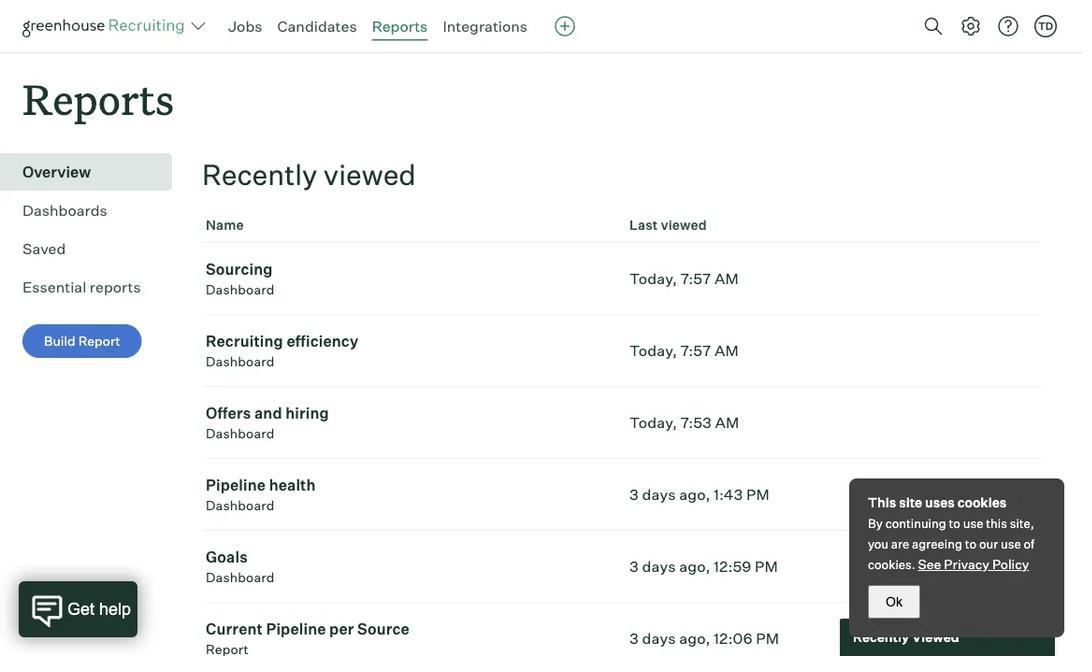 Task type: describe. For each thing, give the bounding box(es) containing it.
12:06
[[714, 630, 753, 648]]

today, 7:57 am for dashboard
[[630, 270, 739, 288]]

goals dashboard
[[206, 548, 275, 586]]

3 days ago, 1:43 pm
[[630, 486, 770, 504]]

goals
[[206, 548, 248, 567]]

uses
[[925, 495, 955, 511]]

today, for hiring
[[630, 414, 677, 432]]

0 vertical spatial use
[[963, 516, 984, 531]]

last viewed
[[630, 217, 707, 234]]

7:57 for efficiency
[[681, 342, 711, 360]]

td button
[[1035, 15, 1057, 37]]

today, 7:57 am for efficiency
[[630, 342, 739, 360]]

viewed
[[912, 630, 959, 646]]

recently for recently viewed
[[853, 630, 909, 646]]

1:43
[[714, 486, 743, 504]]

1 vertical spatial pipeline
[[266, 620, 326, 639]]

essential
[[22, 278, 86, 297]]

site,
[[1010, 516, 1034, 531]]

policy
[[992, 557, 1029, 573]]

essential reports
[[22, 278, 141, 297]]

current pipeline per source
[[206, 620, 410, 639]]

saved link
[[22, 238, 165, 260]]

1 today, from the top
[[630, 270, 677, 288]]

jobs
[[228, 17, 262, 36]]

0 horizontal spatial to
[[949, 516, 961, 531]]

pipeline inside pipeline health dashboard
[[206, 476, 266, 495]]

hiring
[[285, 404, 329, 423]]

of
[[1024, 537, 1035, 552]]

am for hiring
[[715, 414, 739, 432]]

source
[[357, 620, 410, 639]]

see privacy policy
[[918, 557, 1029, 573]]

dashboard inside offers and hiring dashboard
[[206, 426, 275, 442]]

1 vertical spatial reports
[[22, 71, 174, 126]]

viewed for last viewed
[[661, 217, 707, 234]]

dashboard inside pipeline health dashboard
[[206, 498, 275, 514]]

td
[[1038, 20, 1053, 32]]

1 horizontal spatial reports
[[372, 17, 428, 36]]

recently viewed
[[202, 157, 416, 192]]

7:53
[[681, 414, 712, 432]]

recruiting
[[206, 332, 283, 351]]

3 for 3 days ago, 12:59 pm
[[630, 558, 639, 576]]

1 vertical spatial use
[[1001, 537, 1021, 552]]

per
[[329, 620, 354, 639]]

dashboards
[[22, 201, 107, 220]]

reports link
[[372, 17, 428, 36]]

sourcing dashboard
[[206, 260, 275, 298]]

3 for 3 days ago, 1:43 pm
[[630, 486, 639, 504]]

you
[[868, 537, 889, 552]]

ago, for 12:06
[[679, 630, 710, 648]]

am for dashboard
[[715, 342, 739, 360]]

ago, for 1:43
[[679, 486, 710, 504]]

report
[[78, 333, 120, 350]]

build report button
[[22, 325, 142, 358]]

integrations link
[[443, 17, 528, 36]]

days for 3 days ago, 12:59 pm
[[642, 558, 676, 576]]

dashboards link
[[22, 199, 165, 222]]

privacy
[[944, 557, 990, 573]]

pm for 3 days ago, 12:59 pm
[[755, 558, 778, 576]]

candidates link
[[277, 17, 357, 36]]

our
[[979, 537, 998, 552]]

3 for 3 days ago, 12:06 pm
[[630, 630, 639, 648]]

and
[[254, 404, 282, 423]]

health
[[269, 476, 316, 495]]

td button
[[1031, 11, 1061, 41]]

3 days ago, 12:59 pm
[[630, 558, 778, 576]]

pipeline health dashboard
[[206, 476, 316, 514]]

saved
[[22, 240, 66, 258]]



Task type: locate. For each thing, give the bounding box(es) containing it.
today, for dashboard
[[630, 342, 677, 360]]

site
[[899, 495, 923, 511]]

by
[[868, 516, 883, 531]]

today, up today, 7:53 am
[[630, 342, 677, 360]]

ok button
[[868, 586, 921, 619]]

reports
[[372, 17, 428, 36], [22, 71, 174, 126]]

days left 12:59
[[642, 558, 676, 576]]

1 vertical spatial days
[[642, 558, 676, 576]]

use down cookies
[[963, 516, 984, 531]]

0 vertical spatial 3
[[630, 486, 639, 504]]

7:57 for dashboard
[[681, 270, 711, 288]]

3 dashboard from the top
[[206, 426, 275, 442]]

search image
[[922, 15, 945, 37]]

1 vertical spatial recently
[[853, 630, 909, 646]]

2 days from the top
[[642, 558, 676, 576]]

days
[[642, 486, 676, 504], [642, 558, 676, 576], [642, 630, 676, 648]]

0 vertical spatial pipeline
[[206, 476, 266, 495]]

0 horizontal spatial reports
[[22, 71, 174, 126]]

2 vertical spatial days
[[642, 630, 676, 648]]

pm right 1:43
[[747, 486, 770, 504]]

ok
[[886, 595, 903, 609]]

today, 7:53 am
[[630, 414, 739, 432]]

0 vertical spatial am
[[715, 270, 739, 288]]

overview link
[[22, 161, 165, 184]]

1 vertical spatial 3
[[630, 558, 639, 576]]

dashboard
[[206, 282, 275, 298], [206, 354, 275, 370], [206, 426, 275, 442], [206, 498, 275, 514], [206, 570, 275, 586]]

integrations
[[443, 17, 528, 36]]

continuing
[[886, 516, 946, 531]]

recruiting efficiency dashboard
[[206, 332, 359, 370]]

recently viewed
[[853, 630, 959, 646]]

offers
[[206, 404, 251, 423]]

are
[[891, 537, 910, 552]]

days for 3 days ago, 12:06 pm
[[642, 630, 676, 648]]

1 vertical spatial viewed
[[661, 217, 707, 234]]

days left 12:06
[[642, 630, 676, 648]]

2 vertical spatial am
[[715, 414, 739, 432]]

4 dashboard from the top
[[206, 498, 275, 514]]

dashboard down offers in the bottom of the page
[[206, 426, 275, 442]]

0 vertical spatial reports
[[372, 17, 428, 36]]

0 vertical spatial days
[[642, 486, 676, 504]]

am
[[715, 270, 739, 288], [715, 342, 739, 360], [715, 414, 739, 432]]

ago, left 12:59
[[679, 558, 710, 576]]

cookies.
[[868, 558, 916, 573]]

this
[[868, 495, 896, 511]]

ago, for 12:59
[[679, 558, 710, 576]]

build report
[[44, 333, 120, 350]]

build
[[44, 333, 75, 350]]

configure image
[[960, 15, 982, 37]]

cookies
[[958, 495, 1007, 511]]

days left 1:43
[[642, 486, 676, 504]]

viewed
[[324, 157, 416, 192], [661, 217, 707, 234]]

1 vertical spatial today, 7:57 am
[[630, 342, 739, 360]]

1 horizontal spatial use
[[1001, 537, 1021, 552]]

3 today, from the top
[[630, 414, 677, 432]]

jobs link
[[228, 17, 262, 36]]

0 vertical spatial viewed
[[324, 157, 416, 192]]

7:57 down last viewed
[[681, 270, 711, 288]]

to left our
[[965, 537, 977, 552]]

3
[[630, 486, 639, 504], [630, 558, 639, 576], [630, 630, 639, 648]]

3 am from the top
[[715, 414, 739, 432]]

1 vertical spatial pm
[[755, 558, 778, 576]]

7:57
[[681, 270, 711, 288], [681, 342, 711, 360]]

overview
[[22, 163, 91, 182]]

2 vertical spatial 3
[[630, 630, 639, 648]]

dashboard down goals
[[206, 570, 275, 586]]

to down uses
[[949, 516, 961, 531]]

ago,
[[679, 486, 710, 504], [679, 558, 710, 576], [679, 630, 710, 648]]

2 3 from the top
[[630, 558, 639, 576]]

2 today, from the top
[[630, 342, 677, 360]]

2 today, 7:57 am from the top
[[630, 342, 739, 360]]

5 dashboard from the top
[[206, 570, 275, 586]]

3 ago, from the top
[[679, 630, 710, 648]]

greenhouse recruiting image
[[22, 15, 191, 37]]

sourcing
[[206, 260, 273, 279]]

1 vertical spatial ago,
[[679, 558, 710, 576]]

pipeline
[[206, 476, 266, 495], [266, 620, 326, 639]]

0 vertical spatial pm
[[747, 486, 770, 504]]

viewed for recently viewed
[[324, 157, 416, 192]]

recently up name
[[202, 157, 317, 192]]

last
[[630, 217, 658, 234]]

today, 7:57 am down last viewed
[[630, 270, 739, 288]]

0 vertical spatial 7:57
[[681, 270, 711, 288]]

pipeline left health
[[206, 476, 266, 495]]

1 am from the top
[[715, 270, 739, 288]]

2 vertical spatial pm
[[756, 630, 779, 648]]

1 vertical spatial to
[[965, 537, 977, 552]]

today, 7:57 am up today, 7:53 am
[[630, 342, 739, 360]]

name
[[206, 217, 244, 234]]

1 days from the top
[[642, 486, 676, 504]]

3 days from the top
[[642, 630, 676, 648]]

0 horizontal spatial viewed
[[324, 157, 416, 192]]

essential reports link
[[22, 276, 165, 299]]

0 vertical spatial today,
[[630, 270, 677, 288]]

2 vertical spatial today,
[[630, 414, 677, 432]]

pm right 12:06
[[756, 630, 779, 648]]

dashboard up goals
[[206, 498, 275, 514]]

reports down greenhouse recruiting image
[[22, 71, 174, 126]]

recently
[[202, 157, 317, 192], [853, 630, 909, 646]]

2 7:57 from the top
[[681, 342, 711, 360]]

3 3 from the top
[[630, 630, 639, 648]]

today, 7:57 am
[[630, 270, 739, 288], [630, 342, 739, 360]]

see privacy policy link
[[918, 557, 1029, 573]]

2 am from the top
[[715, 342, 739, 360]]

by continuing to use this site, you are agreeing to our use of cookies.
[[868, 516, 1035, 573]]

0 horizontal spatial use
[[963, 516, 984, 531]]

reports
[[90, 278, 141, 297]]

today, left "7:53"
[[630, 414, 677, 432]]

0 vertical spatial recently
[[202, 157, 317, 192]]

see
[[918, 557, 941, 573]]

12:59
[[714, 558, 752, 576]]

pm
[[747, 486, 770, 504], [755, 558, 778, 576], [756, 630, 779, 648]]

candidates
[[277, 17, 357, 36]]

today,
[[630, 270, 677, 288], [630, 342, 677, 360], [630, 414, 677, 432]]

1 vertical spatial 7:57
[[681, 342, 711, 360]]

dashboard inside the recruiting efficiency dashboard
[[206, 354, 275, 370]]

1 vertical spatial today,
[[630, 342, 677, 360]]

current
[[206, 620, 263, 639]]

3 days ago, 12:06 pm
[[630, 630, 779, 648]]

pipeline left per
[[266, 620, 326, 639]]

ago, left 1:43
[[679, 486, 710, 504]]

1 vertical spatial am
[[715, 342, 739, 360]]

7:57 up "7:53"
[[681, 342, 711, 360]]

days for 3 days ago, 1:43 pm
[[642, 486, 676, 504]]

1 horizontal spatial to
[[965, 537, 977, 552]]

use
[[963, 516, 984, 531], [1001, 537, 1021, 552]]

offers and hiring dashboard
[[206, 404, 329, 442]]

today, down last
[[630, 270, 677, 288]]

dashboard down recruiting
[[206, 354, 275, 370]]

recently for recently viewed
[[202, 157, 317, 192]]

1 dashboard from the top
[[206, 282, 275, 298]]

pm right 12:59
[[755, 558, 778, 576]]

2 dashboard from the top
[[206, 354, 275, 370]]

this
[[986, 516, 1007, 531]]

1 horizontal spatial recently
[[853, 630, 909, 646]]

1 today, 7:57 am from the top
[[630, 270, 739, 288]]

2 ago, from the top
[[679, 558, 710, 576]]

agreeing
[[912, 537, 963, 552]]

1 ago, from the top
[[679, 486, 710, 504]]

pm for 3 days ago, 1:43 pm
[[747, 486, 770, 504]]

1 7:57 from the top
[[681, 270, 711, 288]]

this site uses cookies
[[868, 495, 1007, 511]]

1 horizontal spatial viewed
[[661, 217, 707, 234]]

0 horizontal spatial recently
[[202, 157, 317, 192]]

reports right candidates
[[372, 17, 428, 36]]

0 vertical spatial ago,
[[679, 486, 710, 504]]

dashboard down sourcing
[[206, 282, 275, 298]]

2 vertical spatial ago,
[[679, 630, 710, 648]]

to
[[949, 516, 961, 531], [965, 537, 977, 552]]

efficiency
[[287, 332, 359, 351]]

ago, left 12:06
[[679, 630, 710, 648]]

use left the of
[[1001, 537, 1021, 552]]

recently down ok button
[[853, 630, 909, 646]]

1 3 from the top
[[630, 486, 639, 504]]

0 vertical spatial today, 7:57 am
[[630, 270, 739, 288]]

0 vertical spatial to
[[949, 516, 961, 531]]

pm for 3 days ago, 12:06 pm
[[756, 630, 779, 648]]



Task type: vqa. For each thing, say whether or not it's contained in the screenshot.
top 3
yes



